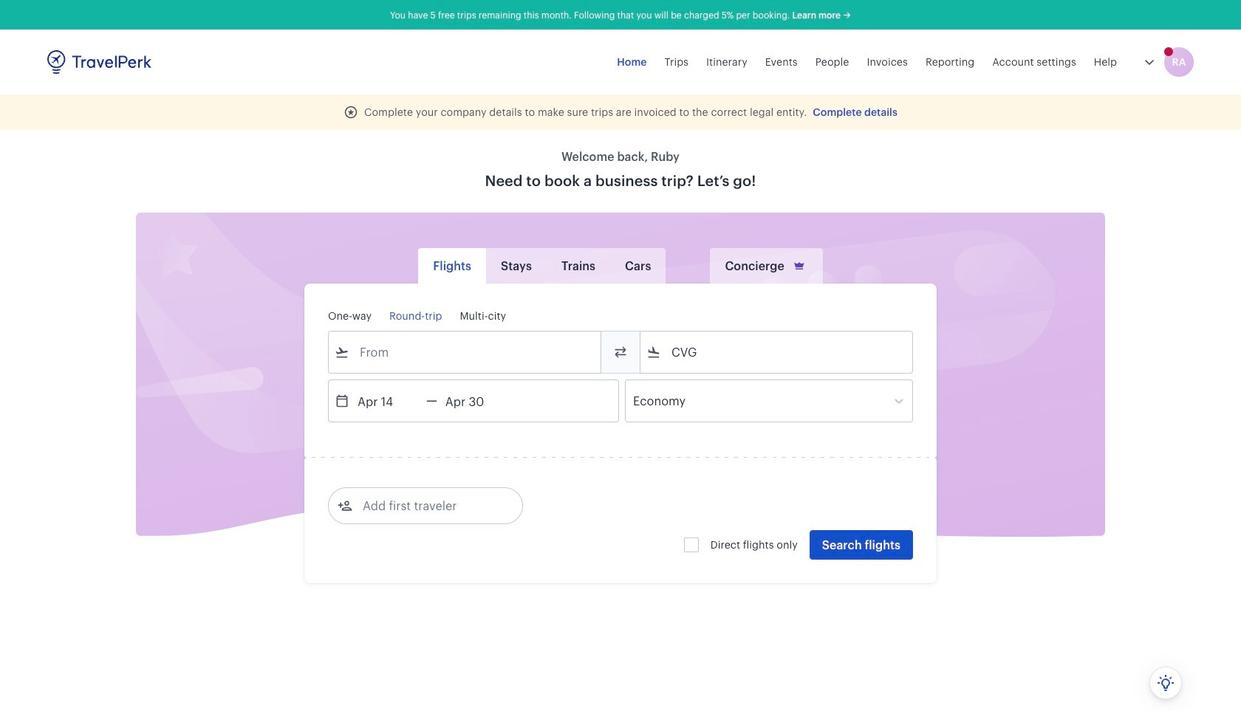 Task type: locate. For each thing, give the bounding box(es) containing it.
Depart text field
[[350, 381, 426, 422]]

From search field
[[350, 341, 582, 364]]

Add first traveler search field
[[352, 494, 506, 518]]



Task type: describe. For each thing, give the bounding box(es) containing it.
To search field
[[661, 341, 893, 364]]

Return text field
[[437, 381, 514, 422]]



